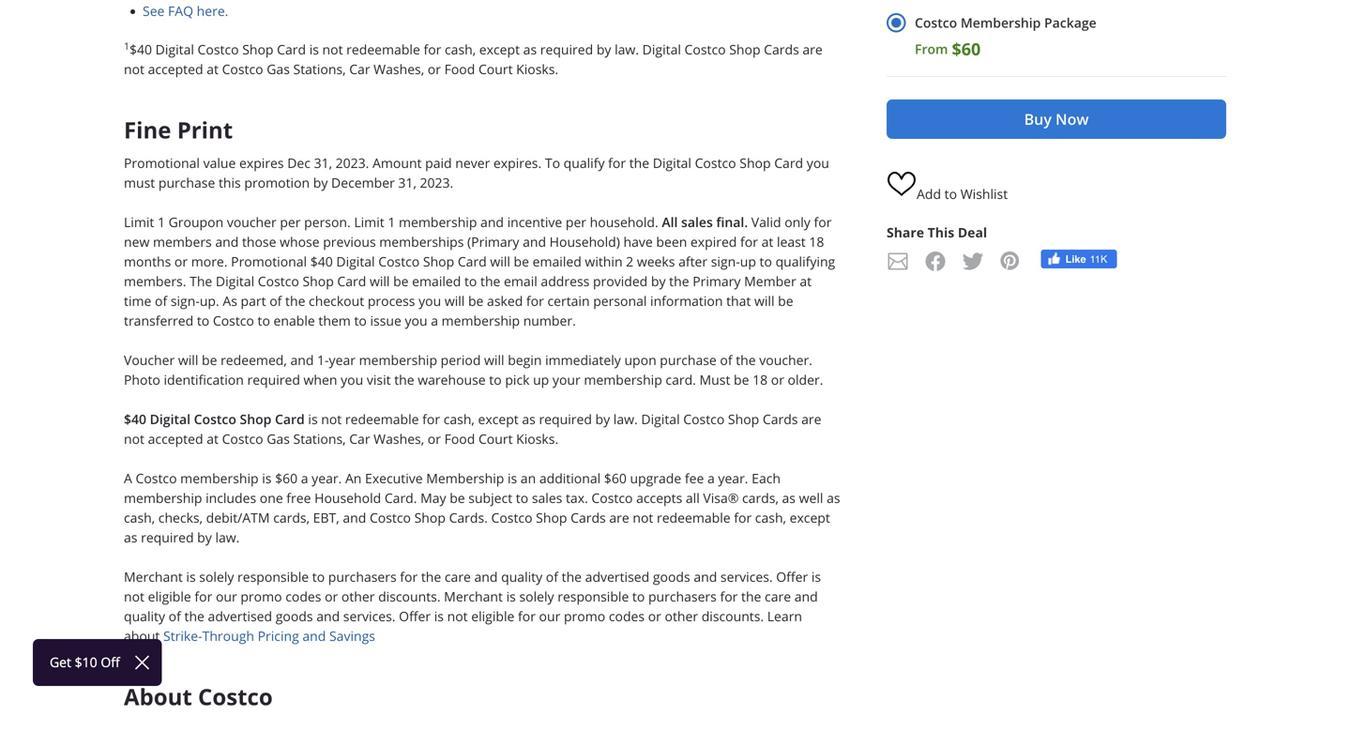Task type: describe. For each thing, give the bounding box(es) containing it.
$40 digital costco shop card
[[124, 411, 308, 428]]

an
[[345, 470, 362, 487]]

visa®
[[704, 489, 739, 507]]

amount paid never expires. to qualify for the digital costco  shop card you must purchase this promotion by december 31, 2023.
[[124, 154, 830, 191]]

will left the begin
[[485, 351, 505, 369]]

limit 1 groupon voucher per person. limit 1 membership and incentive per household. all sales final.
[[124, 213, 752, 231]]

as
[[223, 292, 237, 310]]

for inside is not redeemable for cash, except as required by law. digital costco shop  cards are not accepted at costco gas stations, car washes, or food court kiosks.
[[423, 411, 440, 428]]

buy now button
[[887, 99, 1227, 139]]

from
[[915, 41, 949, 58]]

1 horizontal spatial $60
[[604, 470, 627, 487]]

be inside a costco membership is $60 a year. an executive membership is an additional $60 upgrade fee a year. each membership includes one free household card. may be subject to sales tax. costco accepts all visa® cards,  as well as cash, checks, debit/atm cards, ebt, and costco shop cards. costco shop cards are not  redeemable for cash, except as required by law.
[[450, 489, 465, 507]]

31, inside "amount paid never expires. to qualify for the digital costco  shop card you must purchase this promotion by december 31, 2023."
[[398, 174, 417, 191]]

to inside the merchant is solely responsible to purchasers for the care and quality of the advertised goods and services. offer is not eligible for our promo codes or other discounts.
[[633, 588, 645, 605]]

1-
[[317, 351, 329, 369]]

promotional inside 'valid  only for new members and those whose previous memberships (primary and household) have been expired  for at least 18 months or more. promotional $40 digital costco shop card will be emailed within 2 weeks after sign-up to qualifying members. the digital costco shop card will be emailed to the email address  provided by the primary member at time of sign-up. as part of the checkout process you will be asked for  certain personal information that will be transferred to costco to enable them to issue you a membership  number.'
[[231, 253, 307, 270]]

cards inside is not redeemable for cash, except as required by law. digital costco shop  cards are not accepted at costco gas stations, car washes, or food court kiosks.
[[763, 411, 798, 428]]

upgrade
[[630, 470, 682, 487]]

by inside 'valid  only for new members and those whose previous memberships (primary and household) have been expired  for at least 18 months or more. promotional $40 digital costco shop card will be emailed within 2 weeks after sign-up to qualifying members. the digital costco shop card will be emailed to the email address  provided by the primary member at time of sign-up. as part of the checkout process you will be asked for  certain personal information that will be transferred to costco to enable them to issue you a membership  number.'
[[651, 273, 666, 290]]

you right process
[[419, 292, 441, 310]]

card inside "amount paid never expires. to qualify for the digital costco  shop card you must purchase this promotion by december 31, 2023."
[[775, 154, 804, 172]]

subject
[[469, 489, 513, 507]]

discounts. for merchant is solely responsible to purchasers for the care and quality of the advertised goods and services.  offer is not eligible for our promo codes or other discounts.
[[378, 588, 441, 605]]

about costco
[[124, 681, 273, 712]]

voucher will be redeemed, and 1-year membership period will begin immediately upon purchase of the  voucher. photo identification required when you visit the warehouse to pick up your membership card. must  be 18 or older.
[[124, 351, 824, 389]]

accepts
[[637, 489, 683, 507]]

pin it with pinterest. image
[[1000, 250, 1022, 273]]

at inside is not redeemable for cash, except as required by law. digital costco shop  cards are not accepted at costco gas stations, car washes, or food court kiosks.
[[207, 430, 219, 448]]

0 vertical spatial emailed
[[533, 253, 582, 270]]

voucher
[[124, 351, 175, 369]]

up.
[[200, 292, 219, 310]]

shop inside is not redeemable for cash, except as required by law. digital costco shop  cards are not accepted at costco gas stations, car washes, or food court kiosks.
[[728, 411, 760, 428]]

been
[[657, 233, 688, 251]]

eligible for merchant is solely responsible to purchasers for the care and quality of the advertised goods and services. offer is not eligible for our promo codes or other discounts.
[[472, 608, 515, 625]]

to
[[545, 154, 561, 172]]

(primary
[[468, 233, 520, 251]]

dec
[[287, 154, 311, 172]]

months
[[124, 253, 171, 270]]

executive
[[365, 470, 423, 487]]

fee
[[685, 470, 704, 487]]

redeemable inside is not redeemable for cash, except as required by law. digital costco shop  cards are not accepted at costco gas stations, car washes, or food court kiosks.
[[345, 411, 419, 428]]

advertised for merchant is solely responsible to purchasers for the care and quality of the advertised goods and services.  offer is not eligible for our promo codes or other discounts.
[[586, 568, 650, 586]]

promotional value expires dec 31, 2023.
[[124, 154, 369, 172]]

about
[[124, 681, 192, 712]]

print
[[177, 115, 233, 146]]

free
[[287, 489, 311, 507]]

membership inside a costco membership is $60 a year. an executive membership is an additional $60 upgrade fee a year. each membership includes one free household card. may be subject to sales tax. costco accepts all visa® cards,  as well as cash, checks, debit/atm cards, ebt, and costco shop cards. costco shop cards are not  redeemable for cash, except as required by law.
[[426, 470, 504, 487]]

digital inside "amount paid never expires. to qualify for the digital costco  shop card you must purchase this promotion by december 31, 2023."
[[653, 154, 692, 172]]

0 horizontal spatial promotional
[[124, 154, 200, 172]]

cash, inside the '1 $40 digital costco shop card is not redeemable for cash, except as required by law. digital costco shop cards are not accepted at costco gas stations, car washes, or food court kiosks.'
[[445, 41, 476, 58]]

redeemable inside a costco membership is $60 a year. an executive membership is an additional $60 upgrade fee a year. each membership includes one free household card. may be subject to sales tax. costco accepts all visa® cards,  as well as cash, checks, debit/atm cards, ebt, and costco shop cards. costco shop cards are not  redeemable for cash, except as required by law.
[[657, 509, 731, 527]]

add to wishlist
[[917, 185, 1009, 203]]

car inside is not redeemable for cash, except as required by law. digital costco shop  cards are not accepted at costco gas stations, car washes, or food court kiosks.
[[349, 430, 370, 448]]

see
[[143, 2, 165, 20]]

services. for merchant is solely responsible to purchasers for the care and quality of the advertised goods and services. offer is not eligible for our promo codes or other discounts.
[[343, 608, 396, 625]]

are inside is not redeemable for cash, except as required by law. digital costco shop  cards are not accepted at costco gas stations, car washes, or food court kiosks.
[[802, 411, 822, 428]]

1 $40 digital costco shop card is not redeemable for cash, except as required by law. digital costco shop cards are not accepted at costco gas stations, car washes, or food court kiosks.
[[124, 39, 823, 78]]

promo for merchant is solely responsible to purchasers for the care and quality of the advertised goods and services. offer is not eligible for our promo codes or other discounts.
[[564, 608, 606, 625]]

accepted inside is not redeemable for cash, except as required by law. digital costco shop  cards are not accepted at costco gas stations, car washes, or food court kiosks.
[[148, 430, 203, 448]]

immediately
[[546, 351, 621, 369]]

except inside the '1 $40 digital costco shop card is not redeemable for cash, except as required by law. digital costco shop cards are not accepted at costco gas stations, car washes, or food court kiosks.'
[[480, 41, 520, 58]]

least
[[777, 233, 806, 251]]

be left asked
[[468, 292, 484, 310]]

2 vertical spatial $40
[[124, 411, 146, 428]]

this
[[219, 174, 241, 191]]

1 vertical spatial emailed
[[412, 273, 461, 290]]

solely for merchant is solely responsible to purchasers for the care and quality of the advertised goods and services.  offer is not eligible for our promo codes or other discounts.
[[199, 568, 234, 586]]

cards inside a costco membership is $60 a year. an executive membership is an additional $60 upgrade fee a year. each membership includes one free household card. may be subject to sales tax. costco accepts all visa® cards,  as well as cash, checks, debit/atm cards, ebt, and costco shop cards. costco shop cards are not  redeemable for cash, except as required by law.
[[571, 509, 606, 527]]

1 year. from the left
[[312, 470, 342, 487]]

add
[[917, 185, 942, 203]]

expires
[[239, 154, 284, 172]]

household
[[315, 489, 381, 507]]

be up identification
[[202, 351, 217, 369]]

final.
[[717, 213, 748, 231]]

membership down upon
[[584, 371, 663, 389]]

offer for merchant is solely responsible to purchasers for the care and quality of the advertised goods and services. offer is not eligible for our promo codes or other discounts.
[[399, 608, 431, 625]]

or inside voucher will be redeemed, and 1-year membership period will begin immediately upon purchase of the  voucher. photo identification required when you visit the warehouse to pick up your membership card. must  be 18 or older.
[[772, 371, 785, 389]]

purchase inside "amount paid never expires. to qualify for the digital costco  shop card you must purchase this promotion by december 31, 2023."
[[159, 174, 215, 191]]

an
[[521, 470, 536, 487]]

new
[[124, 233, 150, 251]]

asked
[[487, 292, 523, 310]]

not inside merchant is solely responsible to purchasers for the care and quality of the advertised goods and services.  offer is not eligible for our promo codes or other discounts.
[[124, 588, 145, 605]]

may
[[421, 489, 447, 507]]

0 horizontal spatial 2023.
[[336, 154, 369, 172]]

codes for merchant is solely responsible to purchasers for the care and quality of the advertised goods and services.  offer is not eligible for our promo codes or other discounts.
[[286, 588, 322, 605]]

0 horizontal spatial 31,
[[314, 154, 332, 172]]

to inside merchant is solely responsible to purchasers for the care and quality of the advertised goods and services.  offer is not eligible for our promo codes or other discounts.
[[312, 568, 325, 586]]

of inside merchant is solely responsible to purchasers for the care and quality of the advertised goods and services.  offer is not eligible for our promo codes or other discounts.
[[546, 568, 559, 586]]

now
[[1056, 109, 1090, 129]]

member
[[745, 273, 797, 290]]

eligible for merchant is solely responsible to purchasers for the care and quality of the advertised goods and services.  offer is not eligible for our promo codes or other discounts.
[[148, 588, 191, 605]]

time
[[124, 292, 152, 310]]

valid  only for new members and those whose previous memberships (primary and household) have been expired  for at least 18 months or more. promotional $40 digital costco shop card will be emailed within 2 weeks after sign-up to qualifying members. the digital costco shop card will be emailed to the email address  provided by the primary member at time of sign-up. as part of the checkout process you will be asked for  certain personal information that will be transferred to costco to enable them to issue you a membership  number.
[[124, 213, 836, 329]]

wishlist
[[961, 185, 1009, 203]]

1 limit from the left
[[124, 213, 154, 231]]

law. inside the '1 $40 digital costco shop card is not redeemable for cash, except as required by law. digital costco shop cards are not accepted at costco gas stations, car washes, or food court kiosks.'
[[615, 41, 639, 58]]

weeks
[[637, 253, 675, 270]]

is inside is not redeemable for cash, except as required by law. digital costco shop  cards are not accepted at costco gas stations, car washes, or food court kiosks.
[[308, 411, 318, 428]]

required inside the '1 $40 digital costco shop card is not redeemable for cash, except as required by law. digital costco shop cards are not accepted at costco gas stations, car washes, or food court kiosks.'
[[541, 41, 594, 58]]

or inside is not redeemable for cash, except as required by law. digital costco shop  cards are not accepted at costco gas stations, car washes, or food court kiosks.
[[428, 430, 441, 448]]

accepted inside the '1 $40 digital costco shop card is not redeemable for cash, except as required by law. digital costco shop cards are not accepted at costco gas stations, car washes, or food court kiosks.'
[[148, 61, 203, 78]]

to inside voucher will be redeemed, and 1-year membership period will begin immediately upon purchase of the  voucher. photo identification required when you visit the warehouse to pick up your membership card. must  be 18 or older.
[[489, 371, 502, 389]]

by inside the '1 $40 digital costco shop card is not redeemable for cash, except as required by law. digital costco shop cards are not accepted at costco gas stations, car washes, or food court kiosks.'
[[597, 41, 612, 58]]

must
[[124, 174, 155, 191]]

up inside voucher will be redeemed, and 1-year membership period will begin immediately upon purchase of the  voucher. photo identification required when you visit the warehouse to pick up your membership card. must  be 18 or older.
[[533, 371, 549, 389]]

are inside a costco membership is $60 a year. an executive membership is an additional $60 upgrade fee a year. each membership includes one free household card. may be subject to sales tax. costco accepts all visa® cards,  as well as cash, checks, debit/atm cards, ebt, and costco shop cards. costco shop cards are not  redeemable for cash, except as required by law.
[[610, 509, 630, 527]]

purchase inside voucher will be redeemed, and 1-year membership period will begin immediately upon purchase of the  voucher. photo identification required when you visit the warehouse to pick up your membership card. must  be 18 or older.
[[660, 351, 717, 369]]

the
[[190, 273, 212, 290]]

required inside is not redeemable for cash, except as required by law. digital costco shop  cards are not accepted at costco gas stations, car washes, or food court kiosks.
[[539, 411, 592, 428]]

responsible for merchant is solely responsible to purchasers for the care and quality of the advertised goods and services. offer is not eligible for our promo codes or other discounts.
[[558, 588, 629, 605]]

identification
[[164, 371, 244, 389]]

person.
[[304, 213, 351, 231]]

members.
[[124, 273, 186, 290]]

court inside the '1 $40 digital costco shop card is not redeemable for cash, except as required by law. digital costco shop cards are not accepted at costco gas stations, car washes, or food court kiosks.'
[[479, 61, 513, 78]]

begin
[[508, 351, 542, 369]]

learn about
[[124, 608, 803, 645]]

debit/atm
[[206, 509, 270, 527]]

share with facebook. image
[[925, 250, 947, 273]]

ebt,
[[313, 509, 340, 527]]

costco inside costco membership package from $60
[[915, 14, 958, 31]]

includes
[[206, 489, 256, 507]]

by inside a costco membership is $60 a year. an executive membership is an additional $60 upgrade fee a year. each membership includes one free household card. may be subject to sales tax. costco accepts all visa® cards,  as well as cash, checks, debit/atm cards, ebt, and costco shop cards. costco shop cards are not  redeemable for cash, except as required by law.
[[197, 529, 212, 546]]

by inside "amount paid never expires. to qualify for the digital costco  shop card you must purchase this promotion by december 31, 2023."
[[313, 174, 328, 191]]

2 horizontal spatial a
[[708, 470, 715, 487]]

1 horizontal spatial sales
[[682, 213, 713, 231]]

not inside a costco membership is $60 a year. an executive membership is an additional $60 upgrade fee a year. each membership includes one free household card. may be subject to sales tax. costco accepts all visa® cards,  as well as cash, checks, debit/atm cards, ebt, and costco shop cards. costco shop cards are not  redeemable for cash, except as required by law.
[[633, 509, 654, 527]]

of inside voucher will be redeemed, and 1-year membership period will begin immediately upon purchase of the  voucher. photo identification required when you visit the warehouse to pick up your membership card. must  be 18 or older.
[[721, 351, 733, 369]]

2 horizontal spatial 1
[[388, 213, 396, 231]]

18 inside 'valid  only for new members and those whose previous memberships (primary and household) have been expired  for at least 18 months or more. promotional $40 digital costco shop card will be emailed within 2 weeks after sign-up to qualifying members. the digital costco shop card will be emailed to the email address  provided by the primary member at time of sign-up. as part of the checkout process you will be asked for  certain personal information that will be transferred to costco to enable them to issue you a membership  number.'
[[810, 233, 825, 251]]

0 horizontal spatial sign-
[[171, 292, 200, 310]]

within
[[585, 253, 623, 270]]

fine
[[124, 115, 171, 146]]

package
[[1045, 14, 1097, 31]]

older.
[[788, 371, 824, 389]]

members
[[153, 233, 212, 251]]

provided
[[593, 273, 648, 290]]

required inside a costco membership is $60 a year. an executive membership is an additional $60 upgrade fee a year. each membership includes one free household card. may be subject to sales tax. costco accepts all visa® cards,  as well as cash, checks, debit/atm cards, ebt, and costco shop cards. costco shop cards are not  redeemable for cash, except as required by law.
[[141, 529, 194, 546]]

at inside the '1 $40 digital costco shop card is not redeemable for cash, except as required by law. digital costco shop cards are not accepted at costco gas stations, car washes, or food court kiosks.'
[[207, 61, 219, 78]]

share with twitter. image
[[962, 250, 985, 273]]

a
[[124, 470, 132, 487]]

law. inside is not redeemable for cash, except as required by law. digital costco shop  cards are not accepted at costco gas stations, car washes, or food court kiosks.
[[614, 411, 638, 428]]

household)
[[550, 233, 621, 251]]

strike-
[[163, 627, 202, 645]]

to inside a costco membership is $60 a year. an executive membership is an additional $60 upgrade fee a year. each membership includes one free household card. may be subject to sales tax. costco accepts all visa® cards,  as well as cash, checks, debit/atm cards, ebt, and costco shop cards. costco shop cards are not  redeemable for cash, except as required by law.
[[516, 489, 529, 507]]

care for merchant is solely responsible to purchasers for the care and quality of the advertised goods and services.  offer is not eligible for our promo codes or other discounts.
[[445, 568, 471, 586]]

card.
[[385, 489, 417, 507]]

buy now
[[1025, 109, 1090, 129]]

personal
[[594, 292, 647, 310]]

not inside the merchant is solely responsible to purchasers for the care and quality of the advertised goods and services. offer is not eligible for our promo codes or other discounts.
[[447, 608, 468, 625]]

cash, inside is not redeemable for cash, except as required by law. digital costco shop  cards are not accepted at costco gas stations, car washes, or food court kiosks.
[[444, 411, 475, 428]]

car inside the '1 $40 digital costco shop card is not redeemable for cash, except as required by law. digital costco shop cards are not accepted at costco gas stations, car washes, or food court kiosks.'
[[349, 61, 370, 78]]

have
[[624, 233, 653, 251]]

upon
[[625, 351, 657, 369]]

tax.
[[566, 489, 588, 507]]

groupon
[[169, 213, 224, 231]]

for inside the '1 $40 digital costco shop card is not redeemable for cash, except as required by law. digital costco shop cards are not accepted at costco gas stations, car washes, or food court kiosks.'
[[424, 41, 442, 58]]

as inside the '1 $40 digital costco shop card is not redeemable for cash, except as required by law. digital costco shop cards are not accepted at costco gas stations, car washes, or food court kiosks.'
[[524, 41, 537, 58]]

additional
[[540, 470, 601, 487]]

all
[[686, 489, 700, 507]]

of right part
[[270, 292, 282, 310]]

court inside is not redeemable for cash, except as required by law. digital costco shop  cards are not accepted at costco gas stations, car washes, or food court kiosks.
[[479, 430, 513, 448]]

or inside merchant is solely responsible to purchasers for the care and quality of the advertised goods and services.  offer is not eligible for our promo codes or other discounts.
[[325, 588, 338, 605]]

at down qualifying at top
[[800, 273, 812, 290]]

each
[[752, 470, 781, 487]]

1 vertical spatial cards,
[[273, 509, 310, 527]]

card inside the '1 $40 digital costco shop card is not redeemable for cash, except as required by law. digital costco shop cards are not accepted at costco gas stations, car washes, or food court kiosks.'
[[277, 41, 306, 58]]

1 inside the '1 $40 digital costco shop card is not redeemable for cash, except as required by law. digital costco shop cards are not accepted at costco gas stations, car washes, or food court kiosks.'
[[124, 39, 130, 52]]

solely for merchant is solely responsible to purchasers for the care and quality of the advertised goods and services. offer is not eligible for our promo codes or other discounts.
[[520, 588, 555, 605]]

0 vertical spatial cards,
[[743, 489, 779, 507]]

$40 inside 'valid  only for new members and those whose previous memberships (primary and household) have been expired  for at least 18 months or more. promotional $40 digital costco shop card will be emailed within 2 weeks after sign-up to qualifying members. the digital costco shop card will be emailed to the email address  provided by the primary member at time of sign-up. as part of the checkout process you will be asked for  certain personal information that will be transferred to costco to enable them to issue you a membership  number.'
[[311, 253, 333, 270]]

merchant is solely responsible to purchasers for the care and quality of the advertised goods and services.  offer is not eligible for our promo codes or other discounts.
[[124, 568, 822, 605]]

our for merchant is solely responsible to purchasers for the care and quality of the advertised goods and services. offer is not eligible for our promo codes or other discounts.
[[539, 608, 561, 625]]

2 year. from the left
[[719, 470, 749, 487]]

and down all
[[694, 568, 718, 586]]

for inside "amount paid never expires. to qualify for the digital costco  shop card you must purchase this promotion by december 31, 2023."
[[609, 154, 626, 172]]

and up more.
[[215, 233, 239, 251]]

qualifying
[[776, 253, 836, 270]]

will down member
[[755, 292, 775, 310]]

1 horizontal spatial 1
[[158, 213, 165, 231]]

pick
[[505, 371, 530, 389]]

shop inside "amount paid never expires. to qualify for the digital costco  shop card you must purchase this promotion by december 31, 2023."
[[740, 154, 771, 172]]

kiosks. inside the '1 $40 digital costco shop card is not redeemable for cash, except as required by law. digital costco shop cards are not accepted at costco gas stations, car washes, or food court kiosks.'
[[517, 61, 559, 78]]

previous
[[323, 233, 376, 251]]

membership inside costco membership package from $60
[[961, 14, 1042, 31]]



Task type: locate. For each thing, give the bounding box(es) containing it.
of up strike- on the bottom of the page
[[169, 608, 181, 625]]

membership up checks,
[[124, 489, 202, 507]]

you right issue
[[405, 312, 428, 329]]

1
[[124, 39, 130, 52], [158, 213, 165, 231], [388, 213, 396, 231]]

goods up pricing at the bottom of the page
[[276, 608, 313, 625]]

at down here. at left top
[[207, 61, 219, 78]]

goods for merchant is solely responsible to purchasers for the care and quality of the advertised goods and services.  offer is not eligible for our promo codes or other discounts.
[[653, 568, 691, 586]]

are inside the '1 $40 digital costco shop card is not redeemable for cash, except as required by law. digital costco shop cards are not accepted at costco gas stations, car washes, or food court kiosks.'
[[803, 41, 823, 58]]

part
[[241, 292, 266, 310]]

limit up previous
[[354, 213, 385, 231]]

0 vertical spatial 18
[[810, 233, 825, 251]]

up right pick
[[533, 371, 549, 389]]

1 horizontal spatial discounts.
[[702, 608, 764, 625]]

advertised for merchant is solely responsible to purchasers for the care and quality of the advertised goods and services. offer is not eligible for our promo codes or other discounts.
[[208, 608, 272, 625]]

a up free
[[301, 470, 308, 487]]

by inside is not redeemable for cash, except as required by law. digital costco shop  cards are not accepted at costco gas stations, car washes, or food court kiosks.
[[596, 411, 610, 428]]

you down year
[[341, 371, 364, 389]]

1 horizontal spatial purchase
[[660, 351, 717, 369]]

at down valid
[[762, 233, 774, 251]]

0 horizontal spatial a
[[301, 470, 308, 487]]

care inside merchant is solely responsible to purchasers for the care and quality of the advertised goods and services.  offer is not eligible for our promo codes or other discounts.
[[445, 568, 471, 586]]

0 vertical spatial law.
[[615, 41, 639, 58]]

merchant up the 'learn about'
[[444, 588, 503, 605]]

promotional up must at the left of page
[[124, 154, 200, 172]]

membership up the subject
[[426, 470, 504, 487]]

1 horizontal spatial codes
[[609, 608, 645, 625]]

0 horizontal spatial codes
[[286, 588, 322, 605]]

and
[[481, 213, 504, 231], [215, 233, 239, 251], [523, 233, 546, 251], [291, 351, 314, 369], [343, 509, 366, 527], [475, 568, 498, 586], [694, 568, 718, 586], [795, 588, 818, 605], [317, 608, 340, 625], [303, 627, 326, 645]]

emailed up address
[[533, 253, 582, 270]]

1 up members
[[158, 213, 165, 231]]

1 washes, from the top
[[374, 61, 425, 78]]

0 horizontal spatial 18
[[753, 371, 768, 389]]

share this deal
[[887, 223, 988, 242]]

and right pricing at the bottom of the page
[[303, 627, 326, 645]]

2023. inside "amount paid never expires. to qualify for the digital costco  shop card you must purchase this promotion by december 31, 2023."
[[420, 174, 454, 191]]

$40
[[130, 41, 152, 58], [311, 253, 333, 270], [124, 411, 146, 428]]

0 vertical spatial 31,
[[314, 154, 332, 172]]

1 vertical spatial are
[[802, 411, 822, 428]]

2 accepted from the top
[[148, 430, 203, 448]]

care for merchant is solely responsible to purchasers for the care and quality of the advertised goods and services. offer is not eligible for our promo codes or other discounts.
[[765, 588, 792, 605]]

2
[[626, 253, 634, 270]]

membership up includes
[[180, 470, 259, 487]]

2 kiosks. from the top
[[517, 430, 559, 448]]

court
[[479, 61, 513, 78], [479, 430, 513, 448]]

0 horizontal spatial solely
[[199, 568, 234, 586]]

or inside the '1 $40 digital costco shop card is not redeemable for cash, except as required by law. digital costco shop cards are not accepted at costco gas stations, car washes, or food court kiosks.'
[[428, 61, 441, 78]]

the inside "amount paid never expires. to qualify for the digital costco  shop card you must purchase this promotion by december 31, 2023."
[[630, 154, 650, 172]]

1 vertical spatial services.
[[343, 608, 396, 625]]

to
[[945, 185, 958, 203], [760, 253, 773, 270], [465, 273, 477, 290], [197, 312, 210, 329], [258, 312, 270, 329], [354, 312, 367, 329], [489, 371, 502, 389], [516, 489, 529, 507], [312, 568, 325, 586], [633, 588, 645, 605]]

responsible inside merchant is solely responsible to purchasers for the care and quality of the advertised goods and services.  offer is not eligible for our promo codes or other discounts.
[[238, 568, 309, 586]]

2 washes, from the top
[[374, 430, 425, 448]]

services. inside merchant is solely responsible to purchasers for the care and quality of the advertised goods and services.  offer is not eligible for our promo codes or other discounts.
[[721, 568, 773, 586]]

those
[[242, 233, 276, 251]]

washes, up amount
[[374, 61, 425, 78]]

offer up learn at the right of page
[[777, 568, 809, 586]]

as inside is not redeemable for cash, except as required by law. digital costco shop  cards are not accepted at costco gas stations, car washes, or food court kiosks.
[[522, 411, 536, 428]]

and up the merchant is solely responsible to purchasers for the care and quality of the advertised goods and services. offer is not eligible for our promo codes or other discounts.
[[475, 568, 498, 586]]

our down merchant is solely responsible to purchasers for the care and quality of the advertised goods and services.  offer is not eligible for our promo codes or other discounts.
[[539, 608, 561, 625]]

0 vertical spatial kiosks.
[[517, 61, 559, 78]]

codes inside the merchant is solely responsible to purchasers for the care and quality of the advertised goods and services. offer is not eligible for our promo codes or other discounts.
[[609, 608, 645, 625]]

1 car from the top
[[349, 61, 370, 78]]

kiosks.
[[517, 61, 559, 78], [517, 430, 559, 448]]

goods inside merchant is solely responsible to purchasers for the care and quality of the advertised goods and services.  offer is not eligible for our promo codes or other discounts.
[[653, 568, 691, 586]]

law. inside a costco membership is $60 a year. an executive membership is an additional $60 upgrade fee a year. each membership includes one free household card. may be subject to sales tax. costco accepts all visa® cards,  as well as cash, checks, debit/atm cards, ebt, and costco shop cards. costco shop cards are not  redeemable for cash, except as required by law.
[[215, 529, 240, 546]]

1 vertical spatial membership
[[426, 470, 504, 487]]

see faq here.
[[143, 2, 229, 20]]

1 horizontal spatial promo
[[564, 608, 606, 625]]

food inside the '1 $40 digital costco shop card is not redeemable for cash, except as required by law. digital costco shop cards are not accepted at costco gas stations, car washes, or food court kiosks.'
[[445, 61, 475, 78]]

other for merchant is solely responsible to purchasers for the care and quality of the advertised goods and services. offer is not eligible for our promo codes or other discounts.
[[665, 608, 699, 625]]

and inside a costco membership is $60 a year. an executive membership is an additional $60 upgrade fee a year. each membership includes one free household card. may be subject to sales tax. costco accepts all visa® cards,  as well as cash, checks, debit/atm cards, ebt, and costco shop cards. costco shop cards are not  redeemable for cash, except as required by law.
[[343, 509, 366, 527]]

1 vertical spatial 31,
[[398, 174, 417, 191]]

voucher.
[[760, 351, 813, 369]]

0 vertical spatial 2023.
[[336, 154, 369, 172]]

other
[[342, 588, 375, 605], [665, 608, 699, 625]]

our inside merchant is solely responsible to purchasers for the care and quality of the advertised goods and services.  offer is not eligible for our promo codes or other discounts.
[[216, 588, 237, 605]]

the
[[630, 154, 650, 172], [481, 273, 501, 290], [670, 273, 690, 290], [285, 292, 306, 310], [736, 351, 756, 369], [395, 371, 415, 389], [421, 568, 441, 586], [562, 568, 582, 586], [742, 588, 762, 605], [185, 608, 205, 625]]

promo inside merchant is solely responsible to purchasers for the care and quality of the advertised goods and services.  offer is not eligible for our promo codes or other discounts.
[[241, 588, 282, 605]]

31, right dec
[[314, 154, 332, 172]]

year. up visa®
[[719, 470, 749, 487]]

quality
[[501, 568, 543, 586], [124, 608, 165, 625]]

will left asked
[[445, 292, 465, 310]]

0 horizontal spatial offer
[[399, 608, 431, 625]]

sales down an
[[532, 489, 563, 507]]

and down 'incentive'
[[523, 233, 546, 251]]

1 per from the left
[[280, 213, 301, 231]]

promotional down those
[[231, 253, 307, 270]]

0 vertical spatial eligible
[[148, 588, 191, 605]]

1 vertical spatial codes
[[609, 608, 645, 625]]

accepted
[[148, 61, 203, 78], [148, 430, 203, 448]]

1 horizontal spatial emailed
[[533, 253, 582, 270]]

and up learn at the right of page
[[795, 588, 818, 605]]

1 vertical spatial other
[[665, 608, 699, 625]]

1 vertical spatial goods
[[276, 608, 313, 625]]

and left 1-
[[291, 351, 314, 369]]

per up whose
[[280, 213, 301, 231]]

0 horizontal spatial limit
[[124, 213, 154, 231]]

amount
[[373, 154, 422, 172]]

share
[[887, 223, 925, 242]]

2 gas from the top
[[267, 430, 290, 448]]

you inside "amount paid never expires. to qualify for the digital costco  shop card you must purchase this promotion by december 31, 2023."
[[807, 154, 830, 172]]

goods
[[653, 568, 691, 586], [276, 608, 313, 625]]

a
[[431, 312, 438, 329], [301, 470, 308, 487], [708, 470, 715, 487]]

$40 down photo
[[124, 411, 146, 428]]

purchase up card.
[[660, 351, 717, 369]]

$60 left upgrade
[[604, 470, 627, 487]]

0 vertical spatial sign-
[[711, 253, 741, 270]]

qualify
[[564, 154, 605, 172]]

purchasers inside the merchant is solely responsible to purchasers for the care and quality of the advertised goods and services. offer is not eligible for our promo codes or other discounts.
[[649, 588, 717, 605]]

cards, down free
[[273, 509, 310, 527]]

promo inside the merchant is solely responsible to purchasers for the care and quality of the advertised goods and services. offer is not eligible for our promo codes or other discounts.
[[564, 608, 606, 625]]

0 horizontal spatial cards,
[[273, 509, 310, 527]]

services. inside the merchant is solely responsible to purchasers for the care and quality of the advertised goods and services. offer is not eligible for our promo codes or other discounts.
[[343, 608, 396, 625]]

0 horizontal spatial quality
[[124, 608, 165, 625]]

2023. up december
[[336, 154, 369, 172]]

faq
[[168, 2, 193, 20]]

share with email. image
[[887, 250, 910, 273]]

2 food from the top
[[445, 430, 475, 448]]

food inside is not redeemable for cash, except as required by law. digital costco shop  cards are not accepted at costco gas stations, car washes, or food court kiosks.
[[445, 430, 475, 448]]

1 vertical spatial stations,
[[293, 430, 346, 448]]

$60 for costco membership package from $60
[[952, 38, 981, 61]]

membership down asked
[[442, 312, 520, 329]]

care inside the merchant is solely responsible to purchasers for the care and quality of the advertised goods and services. offer is not eligible for our promo codes or other discounts.
[[765, 588, 792, 605]]

savings
[[330, 627, 376, 645]]

0 horizontal spatial our
[[216, 588, 237, 605]]

will up identification
[[178, 351, 198, 369]]

fine print
[[124, 115, 233, 146]]

or inside the merchant is solely responsible to purchasers for the care and quality of the advertised goods and services. offer is not eligible for our promo codes or other discounts.
[[648, 608, 662, 625]]

1 horizontal spatial promotional
[[231, 253, 307, 270]]

paid
[[425, 154, 452, 172]]

kiosks. inside is not redeemable for cash, except as required by law. digital costco shop  cards are not accepted at costco gas stations, car washes, or food court kiosks.
[[517, 430, 559, 448]]

0 horizontal spatial membership
[[426, 470, 504, 487]]

eligible inside merchant is solely responsible to purchasers for the care and quality of the advertised goods and services.  offer is not eligible for our promo codes or other discounts.
[[148, 588, 191, 605]]

checkout
[[309, 292, 364, 310]]

goods inside the merchant is solely responsible to purchasers for the care and quality of the advertised goods and services. offer is not eligible for our promo codes or other discounts.
[[276, 608, 313, 625]]

advertised up through
[[208, 608, 272, 625]]

1 vertical spatial redeemable
[[345, 411, 419, 428]]

be up process
[[393, 273, 409, 290]]

transferred
[[124, 312, 194, 329]]

2 per from the left
[[566, 213, 587, 231]]

1 kiosks. from the top
[[517, 61, 559, 78]]

be right must
[[734, 371, 750, 389]]

to inside add to wishlist 'button'
[[945, 185, 958, 203]]

and inside voucher will be redeemed, and 1-year membership period will begin immediately upon purchase of the  voucher. photo identification required when you visit the warehouse to pick up your membership card. must  be 18 or older.
[[291, 351, 314, 369]]

shop
[[242, 41, 274, 58], [730, 41, 761, 58], [740, 154, 771, 172], [423, 253, 455, 270], [303, 273, 334, 290], [240, 411, 272, 428], [728, 411, 760, 428], [415, 509, 446, 527], [536, 509, 568, 527]]

washes, up executive at left bottom
[[374, 430, 425, 448]]

limit
[[124, 213, 154, 231], [354, 213, 385, 231]]

a costco membership is $60 a year. an executive membership is an additional $60 upgrade fee a year. each membership includes one free household card. may be subject to sales tax. costco accepts all visa® cards,  as well as cash, checks, debit/atm cards, ebt, and costco shop cards. costco shop cards are not  redeemable for cash, except as required by law.
[[124, 470, 841, 546]]

1 horizontal spatial eligible
[[472, 608, 515, 625]]

pricing
[[258, 627, 299, 645]]

of up the merchant is solely responsible to purchasers for the care and quality of the advertised goods and services. offer is not eligible for our promo codes or other discounts.
[[546, 568, 559, 586]]

strike-through pricing and savings link
[[163, 627, 376, 645]]

valid
[[752, 213, 782, 231]]

accepted down faq
[[148, 61, 203, 78]]

advertised inside the merchant is solely responsible to purchasers for the care and quality of the advertised goods and services. offer is not eligible for our promo codes or other discounts.
[[208, 608, 272, 625]]

care up learn at the right of page
[[765, 588, 792, 605]]

your
[[553, 371, 581, 389]]

1 horizontal spatial other
[[665, 608, 699, 625]]

emailed down memberships
[[412, 273, 461, 290]]

2023.
[[336, 154, 369, 172], [420, 174, 454, 191]]

sales up expired
[[682, 213, 713, 231]]

washes, inside is not redeemable for cash, except as required by law. digital costco shop  cards are not accepted at costco gas stations, car washes, or food court kiosks.
[[374, 430, 425, 448]]

0 vertical spatial care
[[445, 568, 471, 586]]

sales inside a costco membership is $60 a year. an executive membership is an additional $60 upgrade fee a year. each membership includes one free household card. may be subject to sales tax. costco accepts all visa® cards,  as well as cash, checks, debit/atm cards, ebt, and costco shop cards. costco shop cards are not  redeemable for cash, except as required by law.
[[532, 489, 563, 507]]

1 vertical spatial food
[[445, 430, 475, 448]]

buy
[[1025, 109, 1052, 129]]

year. left an
[[312, 470, 342, 487]]

cards inside the '1 $40 digital costco shop card is not redeemable for cash, except as required by law. digital costco shop cards are not accepted at costco gas stations, car washes, or food court kiosks.'
[[764, 41, 800, 58]]

0 vertical spatial purchasers
[[328, 568, 397, 586]]

31, down amount
[[398, 174, 417, 191]]

0 vertical spatial our
[[216, 588, 237, 605]]

membership inside 'valid  only for new members and those whose previous memberships (primary and household) have been expired  for at least 18 months or more. promotional $40 digital costco shop card will be emailed within 2 weeks after sign-up to qualifying members. the digital costco shop card will be emailed to the email address  provided by the primary member at time of sign-up. as part of the checkout process you will be asked for  certain personal information that will be transferred to costco to enable them to issue you a membership  number.'
[[442, 312, 520, 329]]

household.
[[590, 213, 659, 231]]

see faq here. link
[[143, 2, 229, 20]]

$60 right from
[[952, 38, 981, 61]]

offer for merchant is solely responsible to purchasers for the care and quality of the advertised goods and services.  offer is not eligible for our promo codes or other discounts.
[[777, 568, 809, 586]]

expired
[[691, 233, 737, 251]]

is inside the '1 $40 digital costco shop card is not redeemable for cash, except as required by law. digital costco shop cards are not accepted at costco gas stations, car washes, or food court kiosks.'
[[310, 41, 319, 58]]

0 vertical spatial promotional
[[124, 154, 200, 172]]

0 vertical spatial car
[[349, 61, 370, 78]]

purchasers for merchant is solely responsible to purchasers for the care and quality of the advertised goods and services. offer is not eligible for our promo codes or other discounts.
[[649, 588, 717, 605]]

be
[[514, 253, 530, 270], [393, 273, 409, 290], [468, 292, 484, 310], [778, 292, 794, 310], [202, 351, 217, 369], [734, 371, 750, 389], [450, 489, 465, 507]]

more.
[[191, 253, 228, 270]]

1 horizontal spatial sign-
[[711, 253, 741, 270]]

or inside 'valid  only for new members and those whose previous memberships (primary and household) have been expired  for at least 18 months or more. promotional $40 digital costco shop card will be emailed within 2 weeks after sign-up to qualifying members. the digital costco shop card will be emailed to the email address  provided by the primary member at time of sign-up. as part of the checkout process you will be asked for  certain personal information that will be transferred to costco to enable them to issue you a membership  number.'
[[175, 253, 188, 270]]

gas inside is not redeemable for cash, except as required by law. digital costco shop  cards are not accepted at costco gas stations, car washes, or food court kiosks.
[[267, 430, 290, 448]]

$40 down see
[[130, 41, 152, 58]]

membership
[[961, 14, 1042, 31], [426, 470, 504, 487]]

0 vertical spatial gas
[[267, 61, 290, 78]]

at down $40 digital costco shop card
[[207, 430, 219, 448]]

cash,
[[445, 41, 476, 58], [444, 411, 475, 428], [124, 509, 155, 527], [756, 509, 787, 527]]

accepted down $40 digital costco shop card
[[148, 430, 203, 448]]

1 vertical spatial eligible
[[472, 608, 515, 625]]

must
[[700, 371, 731, 389]]

18 inside voucher will be redeemed, and 1-year membership period will begin immediately upon purchase of the  voucher. photo identification required when you visit the warehouse to pick up your membership card. must  be 18 or older.
[[753, 371, 768, 389]]

promotion
[[244, 174, 310, 191]]

quality up about
[[124, 608, 165, 625]]

offer inside the merchant is solely responsible to purchasers for the care and quality of the advertised goods and services. offer is not eligible for our promo codes or other discounts.
[[399, 608, 431, 625]]

quality for merchant is solely responsible to purchasers for the care and quality of the advertised goods and services. offer is not eligible for our promo codes or other discounts.
[[124, 608, 165, 625]]

1 vertical spatial responsible
[[558, 588, 629, 605]]

offer down merchant is solely responsible to purchasers for the care and quality of the advertised goods and services.  offer is not eligible for our promo codes or other discounts.
[[399, 608, 431, 625]]

sign- down the
[[171, 292, 200, 310]]

codes for merchant is solely responsible to purchasers for the care and quality of the advertised goods and services. offer is not eligible for our promo codes or other discounts.
[[609, 608, 645, 625]]

1 horizontal spatial 2023.
[[420, 174, 454, 191]]

cards, down each in the right bottom of the page
[[743, 489, 779, 507]]

1 vertical spatial car
[[349, 430, 370, 448]]

advertised down tax.
[[586, 568, 650, 586]]

purchasers for merchant is solely responsible to purchasers for the care and quality of the advertised goods and services.  offer is not eligible for our promo codes or other discounts.
[[328, 568, 397, 586]]

2 vertical spatial redeemable
[[657, 509, 731, 527]]

1 vertical spatial sales
[[532, 489, 563, 507]]

that
[[727, 292, 751, 310]]

0 vertical spatial stations,
[[293, 61, 346, 78]]

and up '(primary'
[[481, 213, 504, 231]]

whose
[[280, 233, 320, 251]]

discounts. for merchant is solely responsible to purchasers for the care and quality of the advertised goods and services. offer is not eligible for our promo codes or other discounts.
[[702, 608, 764, 625]]

0 horizontal spatial advertised
[[208, 608, 272, 625]]

discounts. inside merchant is solely responsible to purchasers for the care and quality of the advertised goods and services.  offer is not eligible for our promo codes or other discounts.
[[378, 588, 441, 605]]

1 up fine
[[124, 39, 130, 52]]

december
[[331, 174, 395, 191]]

1 horizontal spatial our
[[539, 608, 561, 625]]

0 horizontal spatial purchase
[[159, 174, 215, 191]]

our for merchant is solely responsible to purchasers for the care and quality of the advertised goods and services.  offer is not eligible for our promo codes or other discounts.
[[216, 588, 237, 605]]

responsible for merchant is solely responsible to purchasers for the care and quality of the advertised goods and services.  offer is not eligible for our promo codes or other discounts.
[[238, 568, 309, 586]]

2 court from the top
[[479, 430, 513, 448]]

1 horizontal spatial services.
[[721, 568, 773, 586]]

0 horizontal spatial up
[[533, 371, 549, 389]]

period
[[441, 351, 481, 369]]

solely inside the merchant is solely responsible to purchasers for the care and quality of the advertised goods and services. offer is not eligible for our promo codes or other discounts.
[[520, 588, 555, 605]]

a right issue
[[431, 312, 438, 329]]

incentive
[[508, 213, 563, 231]]

1 horizontal spatial purchasers
[[649, 588, 717, 605]]

when
[[304, 371, 338, 389]]

well
[[800, 489, 824, 507]]

1 gas from the top
[[267, 61, 290, 78]]

1 horizontal spatial offer
[[777, 568, 809, 586]]

1 vertical spatial 18
[[753, 371, 768, 389]]

you inside voucher will be redeemed, and 1-year membership period will begin immediately upon purchase of the  voucher. photo identification required when you visit the warehouse to pick up your membership card. must  be 18 or older.
[[341, 371, 364, 389]]

1 vertical spatial 2023.
[[420, 174, 454, 191]]

add to wishlist button
[[887, 169, 1227, 204]]

for
[[424, 41, 442, 58], [609, 154, 626, 172], [814, 213, 832, 231], [741, 233, 759, 251], [527, 292, 544, 310], [423, 411, 440, 428], [734, 509, 752, 527], [400, 568, 418, 586], [195, 588, 212, 605], [721, 588, 738, 605], [518, 608, 536, 625]]

limit up new
[[124, 213, 154, 231]]

eligible down merchant is solely responsible to purchasers for the care and quality of the advertised goods and services.  offer is not eligible for our promo codes or other discounts.
[[472, 608, 515, 625]]

stations, inside is not redeemable for cash, except as required by law. digital costco shop  cards are not accepted at costco gas stations, car washes, or food court kiosks.
[[293, 430, 346, 448]]

checks,
[[158, 509, 203, 527]]

merchant for merchant is solely responsible to purchasers for the care and quality of the advertised goods and services. offer is not eligible for our promo codes or other discounts.
[[444, 588, 503, 605]]

of inside the merchant is solely responsible to purchasers for the care and quality of the advertised goods and services. offer is not eligible for our promo codes or other discounts.
[[169, 608, 181, 625]]

cards,
[[743, 489, 779, 507], [273, 509, 310, 527]]

0 vertical spatial up
[[741, 253, 757, 270]]

1 vertical spatial quality
[[124, 608, 165, 625]]

0 vertical spatial merchant
[[124, 568, 183, 586]]

promo for merchant is solely responsible to purchasers for the care and quality of the advertised goods and services.  offer is not eligible for our promo codes or other discounts.
[[241, 588, 282, 605]]

1 vertical spatial court
[[479, 430, 513, 448]]

2 vertical spatial except
[[790, 509, 831, 527]]

per up the household)
[[566, 213, 587, 231]]

discounts. up the 'learn about'
[[378, 588, 441, 605]]

discounts. inside the merchant is solely responsible to purchasers for the care and quality of the advertised goods and services. offer is not eligible for our promo codes or other discounts.
[[702, 608, 764, 625]]

0 horizontal spatial services.
[[343, 608, 396, 625]]

1 horizontal spatial up
[[741, 253, 757, 270]]

care up the merchant is solely responsible to purchasers for the care and quality of the advertised goods and services. offer is not eligible for our promo codes or other discounts.
[[445, 568, 471, 586]]

0 horizontal spatial discounts.
[[378, 588, 441, 605]]

services. up savings
[[343, 608, 396, 625]]

solely inside merchant is solely responsible to purchasers for the care and quality of the advertised goods and services.  offer is not eligible for our promo codes or other discounts.
[[199, 568, 234, 586]]

0 horizontal spatial care
[[445, 568, 471, 586]]

except
[[480, 41, 520, 58], [478, 411, 519, 428], [790, 509, 831, 527]]

and up savings
[[317, 608, 340, 625]]

1 vertical spatial sign-
[[171, 292, 200, 310]]

0 vertical spatial goods
[[653, 568, 691, 586]]

0 vertical spatial $40
[[130, 41, 152, 58]]

2 car from the top
[[349, 430, 370, 448]]

$60 for a costco membership is $60 a year. an executive membership is an additional $60 upgrade fee a year. each membership includes one free household card. may be subject to sales tax. costco accepts all visa® cards,  as well as cash, checks, debit/atm cards, ebt, and costco shop cards. costco shop cards are not  redeemable for cash, except as required by law.
[[275, 470, 298, 487]]

solely up through
[[199, 568, 234, 586]]

except inside a costco membership is $60 a year. an executive membership is an additional $60 upgrade fee a year. each membership includes one free household card. may be subject to sales tax. costco accepts all visa® cards,  as well as cash, checks, debit/atm cards, ebt, and costco shop cards. costco shop cards are not  redeemable for cash, except as required by law.
[[790, 509, 831, 527]]

purchasers inside merchant is solely responsible to purchasers for the care and quality of the advertised goods and services.  offer is not eligible for our promo codes or other discounts.
[[328, 568, 397, 586]]

quality up the merchant is solely responsible to purchasers for the care and quality of the advertised goods and services. offer is not eligible for our promo codes or other discounts.
[[501, 568, 543, 586]]

stations, inside the '1 $40 digital costco shop card is not redeemable for cash, except as required by law. digital costco shop cards are not accepted at costco gas stations, car washes, or food court kiosks.'
[[293, 61, 346, 78]]

redeemable inside the '1 $40 digital costco shop card is not redeemable for cash, except as required by law. digital costco shop cards are not accepted at costco gas stations, car washes, or food court kiosks.'
[[347, 41, 420, 58]]

is not redeemable for cash, except as required by law. digital costco shop  cards are not accepted at costco gas stations, car washes, or food court kiosks.
[[124, 411, 822, 448]]

gas
[[267, 61, 290, 78], [267, 430, 290, 448]]

1 food from the top
[[445, 61, 475, 78]]

of up the transferred
[[155, 292, 167, 310]]

1 vertical spatial promo
[[564, 608, 606, 625]]

other inside the merchant is solely responsible to purchasers for the care and quality of the advertised goods and services. offer is not eligible for our promo codes or other discounts.
[[665, 608, 699, 625]]

other inside merchant is solely responsible to purchasers for the care and quality of the advertised goods and services.  offer is not eligible for our promo codes or other discounts.
[[342, 588, 375, 605]]

never
[[456, 154, 490, 172]]

1 horizontal spatial quality
[[501, 568, 543, 586]]

2023. down paid
[[420, 174, 454, 191]]

membership up memberships
[[399, 213, 477, 231]]

purchase down value in the top left of the page
[[159, 174, 215, 191]]

services. for merchant is solely responsible to purchasers for the care and quality of the advertised goods and services.  offer is not eligible for our promo codes or other discounts.
[[721, 568, 773, 586]]

0 horizontal spatial emailed
[[412, 273, 461, 290]]

1 accepted from the top
[[148, 61, 203, 78]]

1 horizontal spatial limit
[[354, 213, 385, 231]]

will down '(primary'
[[490, 253, 511, 270]]

2 limit from the left
[[354, 213, 385, 231]]

18 down voucher.
[[753, 371, 768, 389]]

quality for merchant is solely responsible to purchasers for the care and quality of the advertised goods and services.  offer is not eligible for our promo codes or other discounts.
[[501, 568, 543, 586]]

eligible inside the merchant is solely responsible to purchasers for the care and quality of the advertised goods and services. offer is not eligible for our promo codes or other discounts.
[[472, 608, 515, 625]]

up inside 'valid  only for new members and those whose previous memberships (primary and household) have been expired  for at least 18 months or more. promotional $40 digital costco shop card will be emailed within 2 weeks after sign-up to qualifying members. the digital costco shop card will be emailed to the email address  provided by the primary member at time of sign-up. as part of the checkout process you will be asked for  certain personal information that will be transferred to costco to enable them to issue you a membership  number.'
[[741, 253, 757, 270]]

you
[[807, 154, 830, 172], [419, 292, 441, 310], [405, 312, 428, 329], [341, 371, 364, 389]]

except inside is not redeemable for cash, except as required by law. digital costco shop  cards are not accepted at costco gas stations, car washes, or food court kiosks.
[[478, 411, 519, 428]]

quality inside the merchant is solely responsible to purchasers for the care and quality of the advertised goods and services. offer is not eligible for our promo codes or other discounts.
[[124, 608, 165, 625]]

and down the 'household'
[[343, 509, 366, 527]]

of
[[155, 292, 167, 310], [270, 292, 282, 310], [721, 351, 733, 369], [546, 568, 559, 586], [169, 608, 181, 625]]

goods down accepts
[[653, 568, 691, 586]]

0 vertical spatial quality
[[501, 568, 543, 586]]

you up only
[[807, 154, 830, 172]]

sign- up primary
[[711, 253, 741, 270]]

0 vertical spatial redeemable
[[347, 41, 420, 58]]

2 stations, from the top
[[293, 430, 346, 448]]

0 horizontal spatial promo
[[241, 588, 282, 605]]

required inside voucher will be redeemed, and 1-year membership period will begin immediately upon purchase of the  voucher. photo identification required when you visit the warehouse to pick up your membership card. must  be 18 or older.
[[247, 371, 300, 389]]

eligible up strike- on the bottom of the page
[[148, 588, 191, 605]]

one
[[260, 489, 283, 507]]

1 horizontal spatial goods
[[653, 568, 691, 586]]

address
[[541, 273, 590, 290]]

2 vertical spatial law.
[[215, 529, 240, 546]]

2 vertical spatial are
[[610, 509, 630, 527]]

$40 inside the '1 $40 digital costco shop card is not redeemable for cash, except as required by law. digital costco shop cards are not accepted at costco gas stations, car washes, or food court kiosks.'
[[130, 41, 152, 58]]

quality inside merchant is solely responsible to purchasers for the care and quality of the advertised goods and services.  offer is not eligible for our promo codes or other discounts.
[[501, 568, 543, 586]]

merchant for merchant is solely responsible to purchasers for the care and quality of the advertised goods and services.  offer is not eligible for our promo codes or other discounts.
[[124, 568, 183, 586]]

will up process
[[370, 273, 390, 290]]

1 vertical spatial washes,
[[374, 430, 425, 448]]

18 up qualifying at top
[[810, 233, 825, 251]]

goods for merchant is solely responsible to purchasers for the care and quality of the advertised goods and services. offer is not eligible for our promo codes or other discounts.
[[276, 608, 313, 625]]

a inside 'valid  only for new members and those whose previous memberships (primary and household) have been expired  for at least 18 months or more. promotional $40 digital costco shop card will be emailed within 2 weeks after sign-up to qualifying members. the digital costco shop card will be emailed to the email address  provided by the primary member at time of sign-up. as part of the checkout process you will be asked for  certain personal information that will be transferred to costco to enable them to issue you a membership  number.'
[[431, 312, 438, 329]]

responsible
[[238, 568, 309, 586], [558, 588, 629, 605]]

for inside a costco membership is $60 a year. an executive membership is an additional $60 upgrade fee a year. each membership includes one free household card. may be subject to sales tax. costco accepts all visa® cards,  as well as cash, checks, debit/atm cards, ebt, and costco shop cards. costco shop cards are not  redeemable for cash, except as required by law.
[[734, 509, 752, 527]]

0 horizontal spatial merchant
[[124, 568, 183, 586]]

add to wishlist image
[[887, 169, 917, 199]]

membership up visit on the bottom of page
[[359, 351, 438, 369]]

other for merchant is solely responsible to purchasers for the care and quality of the advertised goods and services.  offer is not eligible for our promo codes or other discounts.
[[342, 588, 375, 605]]

offer inside merchant is solely responsible to purchasers for the care and quality of the advertised goods and services.  offer is not eligible for our promo codes or other discounts.
[[777, 568, 809, 586]]

1 horizontal spatial merchant
[[444, 588, 503, 605]]

costco inside "amount paid never expires. to qualify for the digital costco  shop card you must purchase this promotion by december 31, 2023."
[[695, 154, 737, 172]]

be up email
[[514, 253, 530, 270]]

0 horizontal spatial year.
[[312, 470, 342, 487]]

0 vertical spatial sales
[[682, 213, 713, 231]]

washes, inside the '1 $40 digital costco shop card is not redeemable for cash, except as required by law. digital costco shop cards are not accepted at costco gas stations, car washes, or food court kiosks.'
[[374, 61, 425, 78]]

1 court from the top
[[479, 61, 513, 78]]

be down member
[[778, 292, 794, 310]]

cards
[[764, 41, 800, 58], [763, 411, 798, 428], [571, 509, 606, 527]]

care
[[445, 568, 471, 586], [765, 588, 792, 605]]

0 horizontal spatial eligible
[[148, 588, 191, 605]]

digital inside is not redeemable for cash, except as required by law. digital costco shop  cards are not accepted at costco gas stations, car washes, or food court kiosks.
[[642, 411, 680, 428]]

year
[[329, 351, 356, 369]]

value
[[203, 154, 236, 172]]

2 horizontal spatial $60
[[952, 38, 981, 61]]

0 vertical spatial membership
[[961, 14, 1042, 31]]

gas inside the '1 $40 digital costco shop card is not redeemable for cash, except as required by law. digital costco shop cards are not accepted at costco gas stations, car washes, or food court kiosks.'
[[267, 61, 290, 78]]

only
[[785, 213, 811, 231]]

certain
[[548, 292, 590, 310]]

a right fee
[[708, 470, 715, 487]]

merchant up about
[[124, 568, 183, 586]]

redeemed,
[[221, 351, 287, 369]]

$60 up free
[[275, 470, 298, 487]]

be up cards.
[[450, 489, 465, 507]]

our
[[216, 588, 237, 605], [539, 608, 561, 625]]

1 vertical spatial purchasers
[[649, 588, 717, 605]]

all
[[662, 213, 678, 231]]

1 vertical spatial except
[[478, 411, 519, 428]]

issue
[[370, 312, 402, 329]]

1 up memberships
[[388, 213, 396, 231]]

1 stations, from the top
[[293, 61, 346, 78]]

$40 down whose
[[311, 253, 333, 270]]

up up member
[[741, 253, 757, 270]]

1 horizontal spatial cards,
[[743, 489, 779, 507]]



Task type: vqa. For each thing, say whether or not it's contained in the screenshot.
Household)
yes



